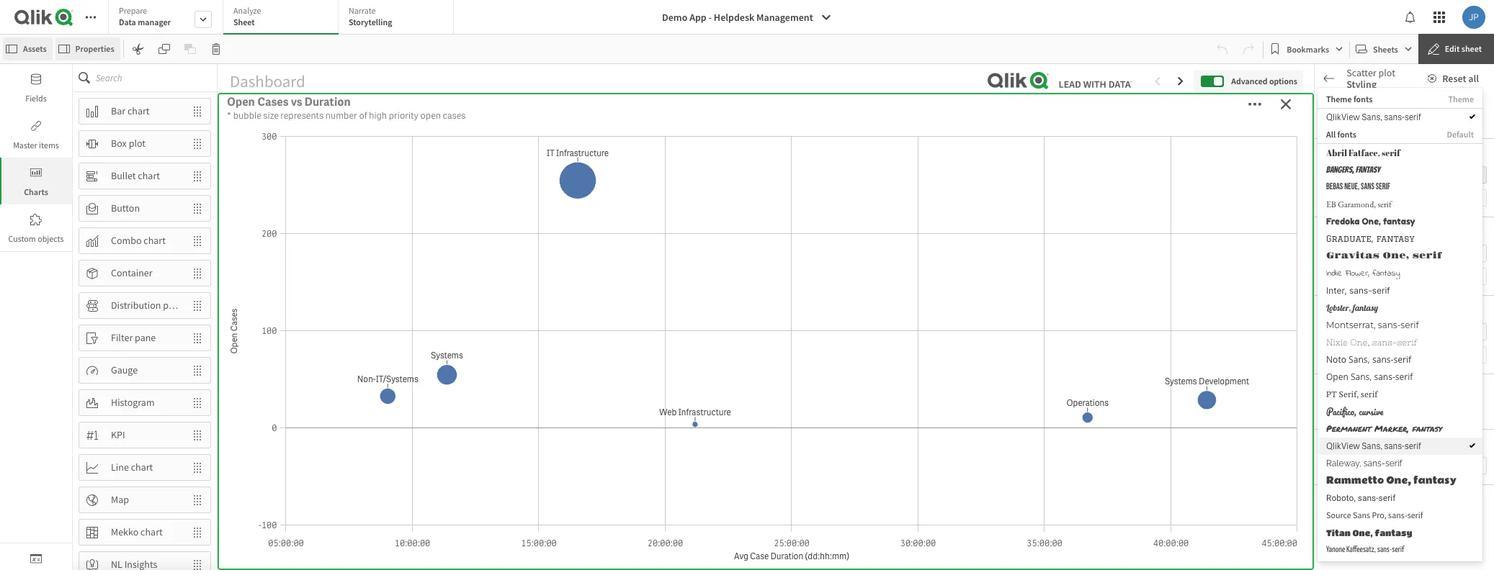 Task type: locate. For each thing, give the bounding box(es) containing it.
group
[[1322, 189, 1372, 210], [1322, 268, 1372, 288], [1322, 347, 1372, 367]]

tab list
[[108, 0, 459, 36], [1323, 93, 1486, 128]]

72
[[377, 118, 429, 176]]

1 vertical spatial plot
[[129, 137, 146, 150]]

link image
[[30, 120, 42, 132]]

1 vertical spatial background
[[1322, 437, 1374, 450]]

fatface,
[[1349, 147, 1380, 158]]

priority inside low priority cases 203
[[1084, 89, 1157, 118]]

0 vertical spatial tab list
[[108, 0, 459, 36]]

reset all button
[[1419, 67, 1491, 90]]

by
[[743, 172, 755, 187]]

0 vertical spatial styling
[[1347, 78, 1377, 91]]

open for open & resolved cases over time
[[225, 389, 253, 404]]

&
[[255, 389, 263, 404]]

sans, up sans
[[1367, 169, 1388, 181]]

2 triangle bottom image from the top
[[1315, 345, 1334, 352]]

chart for chart
[[1397, 103, 1421, 116]]

fields
[[25, 93, 47, 104]]

permanent
[[1326, 423, 1371, 435]]

3 move image from the top
[[184, 294, 210, 318]]

one, down "garamond,"
[[1362, 216, 1381, 227]]

bubble
[[233, 110, 261, 122]]

priority inside high priority cases 72
[[359, 89, 433, 118]]

7 move image from the top
[[184, 456, 210, 480]]

add
[[1371, 298, 1385, 309]]

app
[[690, 11, 707, 24]]

chart for combo chart
[[144, 234, 166, 247]]

bar chart
[[111, 105, 150, 117]]

1 group from the top
[[1322, 189, 1372, 210]]

palette image
[[1329, 378, 1341, 390]]

plot for distribution plot
[[163, 299, 180, 312]]

qlikview inside abril fatface, serif bangers, fantasy bebas neue, sans serif eb garamond, serif fredoka one, fantasy graduate, fantasy gravitas one, serif indie flower, fantasy inter, sans-serif lobster, fantasy montserrat, sans-serif nixie one, sans-serif noto sans, sans-serif open sans, sans-serif pt serif, serif pacifico, cursive permanent marker, fantasy qlikview sans, sans-serif raleway, sans-serif rammetto one, fantasy roboto, sans-serif source sans pro, sans-serif titan one, fantasy
[[1326, 441, 1360, 452]]

combo
[[111, 234, 142, 247]]

1 vertical spatial triangle bottom image
[[1315, 345, 1334, 352]]

qlikview up neue, on the top right
[[1331, 169, 1365, 181]]

group up palette image
[[1322, 347, 1372, 367]]

142
[[727, 118, 805, 176]]

move image for bullet chart
[[184, 164, 210, 188]]

size inside open cases vs duration * bubble size represents number of high priority open cases
[[263, 110, 279, 122]]

chart for line chart
[[131, 461, 153, 474]]

sheets button
[[1353, 37, 1415, 61]]

pacifico, cursive list box
[[1318, 88, 1483, 562]]

Search text field
[[96, 64, 217, 91]]

sheet
[[1462, 43, 1482, 54]]

move image for bar chart
[[184, 99, 210, 124]]

open left by
[[679, 172, 707, 187]]

1 vertical spatial qlikview
[[1331, 169, 1365, 181]]

qlikview sans, sans-serif button
[[1322, 166, 1487, 184]]

to
[[1362, 298, 1370, 309], [1424, 298, 1431, 309], [1408, 309, 1415, 320], [1449, 309, 1456, 320]]

max visible bubbles
[[1322, 546, 1404, 559]]

0 vertical spatial triangle bottom image
[[1315, 224, 1334, 231]]

qlikview sans, sans-serif inside dropdown button
[[1331, 169, 1426, 181]]

one,
[[1362, 216, 1381, 227], [1383, 251, 1409, 261], [1350, 338, 1370, 348], [1386, 474, 1411, 488], [1353, 528, 1373, 538]]

chart right 'line'
[[131, 461, 153, 474]]

qlikview inside dropdown button
[[1331, 169, 1365, 181]]

1 horizontal spatial chart
[[1397, 103, 1421, 116]]

neue,
[[1344, 181, 1360, 192]]

open down noto
[[1326, 371, 1348, 383]]

1 vertical spatial qlikview sans, sans-serif
[[1331, 169, 1426, 181]]

2 group from the top
[[1322, 268, 1372, 288]]

edit sheet button
[[1418, 34, 1494, 64]]

9 move image from the top
[[184, 521, 210, 545]]

open & resolved cases over time
[[225, 389, 402, 404]]

you left the
[[1374, 309, 1387, 320]]

*
[[227, 110, 231, 122]]

move image for kpi
[[184, 423, 210, 448]]

triangle right image
[[1315, 197, 1334, 205]]

qlikview sans, sans-serif up sans
[[1331, 169, 1426, 181]]

bubble
[[1322, 452, 1352, 465]]

triangle bottom image up noto
[[1315, 345, 1334, 352]]

open for open cases by priority type
[[679, 172, 707, 187]]

general down neue, on the top right
[[1334, 195, 1366, 208]]

sans, down 'marker,'
[[1362, 441, 1383, 452]]

priority for 142
[[739, 89, 813, 118]]

triangle bottom image
[[1315, 224, 1334, 231], [1315, 345, 1334, 352]]

sans- inside dropdown button
[[1389, 169, 1410, 181]]

bubbles
[[1370, 546, 1404, 559]]

combo chart
[[111, 234, 166, 247]]

size right "bubble" at left
[[263, 110, 279, 122]]

chart up general button
[[1348, 79, 1372, 91]]

scatter plot styling
[[1347, 66, 1395, 91]]

0 horizontal spatial you
[[1328, 298, 1341, 309]]

group up fredoka
[[1322, 189, 1372, 210]]

priority inside medium priority cases 142
[[739, 89, 813, 118]]

6 move image from the top
[[184, 423, 210, 448]]

button
[[111, 202, 140, 215]]

bar
[[111, 105, 125, 117]]

open inside open cases vs duration * bubble size represents number of high priority open cases
[[227, 94, 255, 110]]

2 vertical spatial group
[[1322, 347, 1372, 367]]

bangers,
[[1326, 165, 1354, 174]]

open
[[420, 110, 441, 122]]

qlikview sans, sans-serif inside the 'pacifico, cursive' 'list box'
[[1326, 112, 1421, 123]]

background up pacifico,
[[1322, 381, 1374, 394]]

chart right mekko
[[141, 526, 163, 539]]

move image for combo chart
[[184, 229, 210, 253]]

map
[[111, 494, 129, 507]]

state
[[1322, 248, 1344, 261], [1428, 309, 1447, 320]]

3 group from the top
[[1322, 347, 1372, 367]]

1 vertical spatial styling
[[1350, 378, 1380, 390]]

demo app - helpdesk management button
[[653, 6, 841, 29]]

to left set
[[1408, 309, 1415, 320]]

qlikview sans, sans-serif down chart suggestions
[[1326, 112, 1421, 123]]

custom
[[8, 233, 36, 244]]

scatter chart image
[[1326, 79, 1337, 91]]

move image for mekko chart
[[184, 521, 210, 545]]

open inside abril fatface, serif bangers, fantasy bebas neue, sans serif eb garamond, serif fredoka one, fantasy graduate, fantasy gravitas one, serif indie flower, fantasy inter, sans-serif lobster, fantasy montserrat, sans-serif nixie one, sans-serif noto sans, sans-serif open sans, sans-serif pt serif, serif pacifico, cursive permanent marker, fantasy qlikview sans, sans-serif raleway, sans-serif rammetto one, fantasy roboto, sans-serif source sans pro, sans-serif titan one, fantasy
[[1326, 371, 1348, 383]]

group for title
[[1322, 189, 1372, 210]]

styling up cursive
[[1350, 378, 1380, 390]]

size down background image on the right
[[1354, 452, 1370, 465]]

1 horizontal spatial plot
[[163, 299, 180, 312]]

move image
[[184, 99, 210, 124], [184, 131, 210, 156], [184, 164, 210, 188], [184, 261, 210, 286], [184, 326, 210, 350], [184, 423, 210, 448], [184, 456, 210, 480], [184, 488, 210, 513], [184, 521, 210, 545]]

qlikview for the 'pacifico, cursive' 'list box'
[[1326, 112, 1360, 123]]

open left &
[[225, 389, 253, 404]]

0 horizontal spatial tab list
[[108, 0, 459, 36]]

state right set
[[1428, 309, 1447, 320]]

203
[[1090, 118, 1168, 176]]

styling
[[1347, 78, 1377, 91], [1350, 378, 1380, 390]]

1 vertical spatial tab list
[[1323, 93, 1486, 128]]

plot right box
[[129, 137, 146, 150]]

you right if
[[1328, 298, 1341, 309]]

group for footnote
[[1322, 347, 1372, 367]]

navigation
[[1322, 410, 1368, 423]]

0 vertical spatial general
[[1335, 103, 1369, 116]]

1 horizontal spatial size
[[1354, 452, 1370, 465]]

sans,
[[1362, 112, 1383, 123], [1367, 169, 1388, 181], [1349, 354, 1370, 366], [1351, 371, 1372, 383], [1362, 441, 1383, 452]]

general down scatter chart icon
[[1335, 103, 1369, 116]]

tab list containing prepare
[[108, 0, 459, 36]]

styling up general button
[[1347, 78, 1377, 91]]

line chart
[[111, 461, 153, 474]]

2 horizontal spatial plot
[[1379, 66, 1395, 79]]

group down gravitas at the right top of page
[[1322, 268, 1372, 288]]

qlikview up raleway, at the right of page
[[1326, 441, 1360, 452]]

prepare
[[119, 5, 147, 16]]

qlikview
[[1326, 112, 1360, 123], [1331, 169, 1365, 181], [1326, 441, 1360, 452]]

high
[[369, 110, 387, 122]]

1 move image from the top
[[184, 99, 210, 124]]

yanone
[[1326, 546, 1345, 554]]

serif inside dropdown button
[[1410, 169, 1426, 181]]

open left vs on the left of page
[[227, 94, 255, 110]]

background down the permanent
[[1322, 437, 1374, 450]]

0 vertical spatial group
[[1322, 189, 1372, 210]]

time
[[376, 389, 402, 404]]

qlikview down scatter chart icon
[[1326, 112, 1360, 123]]

type
[[799, 172, 823, 187]]

state up indie
[[1322, 248, 1344, 261]]

0 vertical spatial plot
[[1379, 66, 1395, 79]]

medium priority cases 142
[[654, 89, 877, 176]]

plot for box plot
[[129, 137, 146, 150]]

chart inside button
[[1397, 103, 1421, 116]]

yanone kaffeesatz, sans-serif
[[1326, 546, 1404, 554]]

3 move image from the top
[[184, 164, 210, 188]]

container
[[111, 267, 152, 280]]

0 vertical spatial background
[[1322, 381, 1374, 394]]

0 horizontal spatial state
[[1322, 248, 1344, 261]]

application
[[0, 0, 1494, 571]]

master items
[[13, 140, 59, 151]]

sans
[[1361, 181, 1375, 192]]

copy image
[[158, 43, 170, 55]]

6 move image from the top
[[184, 553, 210, 571]]

2 move image from the top
[[184, 229, 210, 253]]

1 vertical spatial state
[[1428, 309, 1447, 320]]

2 vertical spatial qlikview
[[1326, 441, 1360, 452]]

5 move image from the top
[[184, 326, 210, 350]]

0 vertical spatial qlikview sans, sans-serif
[[1326, 112, 1421, 123]]

off
[[1322, 426, 1335, 439]]

triangle bottom image down the eb
[[1315, 224, 1334, 231]]

charts button
[[0, 158, 72, 205]]

open cases by priority type
[[679, 172, 823, 187]]

chart down suggestions
[[1397, 103, 1421, 116]]

cut image
[[132, 43, 144, 55]]

1 horizontal spatial state
[[1428, 309, 1447, 320]]

high
[[308, 89, 355, 118]]

5 move image from the top
[[184, 391, 210, 415]]

plot down sheets at right
[[1379, 66, 1395, 79]]

0 horizontal spatial chart
[[1348, 79, 1372, 91]]

low
[[1036, 89, 1079, 118]]

1 vertical spatial chart
[[1397, 103, 1421, 116]]

object
[[1400, 298, 1422, 309]]

2 background from the top
[[1322, 437, 1374, 450]]

4 move image from the top
[[184, 261, 210, 286]]

8 move image from the top
[[184, 488, 210, 513]]

plot right the distribution
[[163, 299, 180, 312]]

1 background from the top
[[1322, 381, 1374, 394]]

1 vertical spatial group
[[1322, 268, 1372, 288]]

chart for chart suggestions
[[1348, 79, 1372, 91]]

styling inside scatter plot styling
[[1347, 78, 1377, 91]]

distribution plot
[[111, 299, 180, 312]]

chart
[[127, 105, 150, 117], [138, 169, 160, 182], [144, 234, 166, 247], [131, 461, 153, 474], [141, 526, 163, 539]]

move image for line chart
[[184, 456, 210, 480]]

2 vertical spatial plot
[[163, 299, 180, 312]]

one, down states
[[1383, 251, 1409, 261]]

chart right bar
[[127, 105, 150, 117]]

kaffeesatz,
[[1347, 546, 1376, 554]]

sans-
[[1384, 112, 1405, 123], [1389, 169, 1410, 181], [1349, 285, 1372, 296], [1378, 320, 1401, 331], [1372, 338, 1397, 348], [1372, 354, 1394, 366], [1374, 371, 1395, 383], [1384, 441, 1405, 452], [1364, 459, 1385, 469], [1358, 493, 1379, 504], [1388, 510, 1407, 521], [1377, 546, 1392, 554]]

0 horizontal spatial plot
[[129, 137, 146, 150]]

filter
[[111, 331, 133, 344]]

background
[[1322, 381, 1374, 394], [1322, 437, 1374, 450]]

plot inside scatter plot styling
[[1379, 66, 1395, 79]]

1 triangle bottom image from the top
[[1315, 224, 1334, 231]]

labels
[[1322, 497, 1349, 510]]

1 move image from the top
[[184, 196, 210, 221]]

state inside if you want to add the object to master visualizations, you need to set state to <inherited>.
[[1428, 309, 1447, 320]]

move image for map
[[184, 488, 210, 513]]

bookmarks
[[1287, 44, 1329, 54]]

1 horizontal spatial tab list
[[1323, 93, 1486, 128]]

delete image
[[210, 43, 222, 55]]

application containing 72
[[0, 0, 1494, 571]]

sans, right noto
[[1349, 354, 1370, 366]]

4 move image from the top
[[184, 358, 210, 383]]

chart right "bullet"
[[138, 169, 160, 182]]

edit sheet
[[1445, 43, 1482, 54]]

2 move image from the top
[[184, 131, 210, 156]]

priority for 72
[[359, 89, 433, 118]]

0 vertical spatial size
[[263, 110, 279, 122]]

qlikview sans, sans-serif for qlikview sans, sans-serif dropdown button
[[1331, 169, 1426, 181]]

None text field
[[1322, 563, 1445, 571]]

move image for box plot
[[184, 131, 210, 156]]

move image
[[184, 196, 210, 221], [184, 229, 210, 253], [184, 294, 210, 318], [184, 358, 210, 383], [184, 391, 210, 415], [184, 553, 210, 571]]

tab list containing general
[[1323, 93, 1486, 128]]

over
[[349, 389, 374, 404]]

qlikview for qlikview sans, sans-serif dropdown button
[[1331, 169, 1365, 181]]

general
[[1335, 103, 1369, 116], [1334, 195, 1366, 208]]

you
[[1328, 298, 1341, 309], [1374, 309, 1387, 320]]

general inside button
[[1335, 103, 1369, 116]]

move image for container
[[184, 261, 210, 286]]

master
[[1432, 298, 1457, 309]]

roboto,
[[1326, 493, 1356, 504]]

advanced
[[1231, 75, 1268, 86]]

0 vertical spatial qlikview
[[1326, 112, 1360, 123]]

0 vertical spatial state
[[1322, 248, 1344, 261]]

chart right combo
[[144, 234, 166, 247]]

demo app - helpdesk management
[[662, 11, 813, 24]]

0 vertical spatial chart
[[1348, 79, 1372, 91]]

0 horizontal spatial size
[[263, 110, 279, 122]]

box
[[111, 137, 127, 150]]

one, down montserrat, at bottom
[[1350, 338, 1370, 348]]



Task type: describe. For each thing, give the bounding box(es) containing it.
states
[[1374, 222, 1399, 235]]

move image for distribution plot
[[184, 294, 210, 318]]

background for background color
[[1322, 381, 1374, 394]]

if
[[1322, 298, 1327, 309]]

object image
[[30, 167, 42, 179]]

medium
[[654, 89, 735, 118]]

want
[[1343, 298, 1361, 309]]

bookmarks button
[[1267, 37, 1347, 61]]

cases inside medium priority cases 142
[[818, 89, 877, 118]]

-
[[709, 11, 712, 24]]

serif,
[[1339, 389, 1359, 400]]

assets
[[23, 43, 47, 54]]

to left "add"
[[1362, 298, 1370, 309]]

gravitas
[[1326, 251, 1380, 261]]

raleway,
[[1326, 459, 1361, 469]]

chart suggestions
[[1348, 79, 1425, 91]]

open expression editor image
[[1454, 564, 1467, 571]]

visualizations,
[[1322, 309, 1372, 320]]

chart for bullet chart
[[138, 169, 160, 182]]

triangle bottom image for alternate states
[[1315, 224, 1334, 231]]

sans, inside dropdown button
[[1367, 169, 1388, 181]]

rammetto
[[1326, 474, 1384, 488]]

narrate storytelling
[[349, 5, 392, 27]]

background image
[[1322, 437, 1403, 450]]

title
[[1322, 146, 1342, 158]]

bebas
[[1326, 181, 1343, 192]]

sans, down chart suggestions
[[1362, 112, 1383, 123]]

cursive
[[1359, 404, 1384, 419]]

manager
[[138, 17, 171, 27]]

to right set
[[1449, 309, 1456, 320]]

move image for histogram
[[184, 391, 210, 415]]

pro,
[[1372, 510, 1387, 521]]

flower,
[[1345, 267, 1369, 280]]

all
[[1468, 72, 1479, 85]]

pt
[[1326, 389, 1337, 400]]

bubble size
[[1322, 452, 1370, 465]]

vs
[[291, 94, 302, 110]]

chart for mekko chart
[[141, 526, 163, 539]]

if you want to add the object to master visualizations, you need to set state to <inherited>.
[[1322, 298, 1457, 331]]

one, down image
[[1386, 474, 1411, 488]]

narrate
[[349, 5, 376, 16]]

next sheet: performance image
[[1175, 75, 1187, 87]]

filter pane
[[111, 331, 156, 344]]

1 horizontal spatial you
[[1374, 309, 1387, 320]]

one, up kaffeesatz,
[[1353, 528, 1373, 538]]

bullet
[[111, 169, 136, 182]]

sheet
[[233, 17, 255, 27]]

properties
[[75, 43, 114, 54]]

bullet chart
[[111, 169, 160, 182]]

resolved
[[266, 389, 313, 404]]

background for background image
[[1322, 437, 1374, 450]]

cases inside high priority cases 72
[[438, 89, 497, 118]]

group for subtitle
[[1322, 268, 1372, 288]]

alternate states
[[1334, 222, 1399, 235]]

montserrat,
[[1326, 320, 1376, 331]]

max
[[1322, 546, 1339, 559]]

master items button
[[0, 111, 72, 158]]

qlikview sans, sans-serif for the 'pacifico, cursive' 'list box'
[[1326, 112, 1421, 123]]

open for open cases vs duration * bubble size represents number of high priority open cases
[[227, 94, 255, 110]]

database image
[[30, 73, 42, 85]]

pacifico,
[[1326, 404, 1357, 419]]

of
[[359, 110, 367, 122]]

cases inside low priority cases 203
[[1162, 89, 1222, 118]]

distribution
[[111, 299, 161, 312]]

reset all
[[1442, 72, 1479, 85]]

plot for scatter plot styling
[[1379, 66, 1395, 79]]

scatter
[[1347, 66, 1377, 79]]

mekko
[[111, 526, 139, 539]]

background color
[[1322, 381, 1398, 394]]

chart for bar chart
[[127, 105, 150, 117]]

management
[[756, 11, 813, 24]]

custom objects
[[8, 233, 64, 244]]

histogram
[[111, 396, 155, 409]]

general button
[[1323, 93, 1380, 128]]

to right object at right
[[1424, 298, 1431, 309]]

properties button
[[55, 37, 120, 61]]

sans, up serif, at the bottom right
[[1351, 371, 1372, 383]]

assets button
[[3, 37, 52, 61]]

lobster,
[[1326, 303, 1351, 313]]

appearance tab
[[1315, 161, 1494, 188]]

number
[[326, 110, 357, 122]]

graduate,
[[1326, 234, 1373, 243]]

priority for 203
[[1084, 89, 1157, 118]]

sheets
[[1373, 44, 1398, 54]]

cases inside open cases vs duration * bubble size represents number of high priority open cases
[[257, 94, 289, 110]]

reset
[[1442, 72, 1466, 85]]

variables image
[[30, 553, 42, 565]]

move image for filter pane
[[184, 326, 210, 350]]

puzzle image
[[30, 214, 42, 225]]

image
[[1376, 437, 1403, 450]]

appearance
[[1322, 168, 1372, 181]]

edit
[[1445, 43, 1460, 54]]

marker,
[[1375, 423, 1409, 435]]

titan
[[1326, 528, 1351, 538]]

1 vertical spatial size
[[1354, 452, 1370, 465]]

move image for gauge
[[184, 358, 210, 383]]

1 vertical spatial general
[[1334, 195, 1366, 208]]

suggestions
[[1374, 79, 1425, 91]]

analyze sheet
[[233, 5, 261, 27]]

objects
[[38, 233, 64, 244]]

priority
[[389, 110, 418, 122]]

visible
[[1341, 546, 1368, 559]]

move image for button
[[184, 196, 210, 221]]

triangle bottom image for presentation
[[1315, 345, 1334, 352]]

fields button
[[0, 64, 72, 111]]

gauge
[[111, 364, 138, 377]]

items
[[39, 140, 59, 151]]

chart button
[[1386, 93, 1433, 128]]

fredoka
[[1326, 216, 1360, 227]]

presentation
[[1334, 343, 1387, 356]]

source
[[1326, 510, 1351, 521]]

need
[[1388, 309, 1406, 320]]

box plot
[[111, 137, 146, 150]]

represents
[[280, 110, 324, 122]]



Task type: vqa. For each thing, say whether or not it's contained in the screenshot.
"continuous"
no



